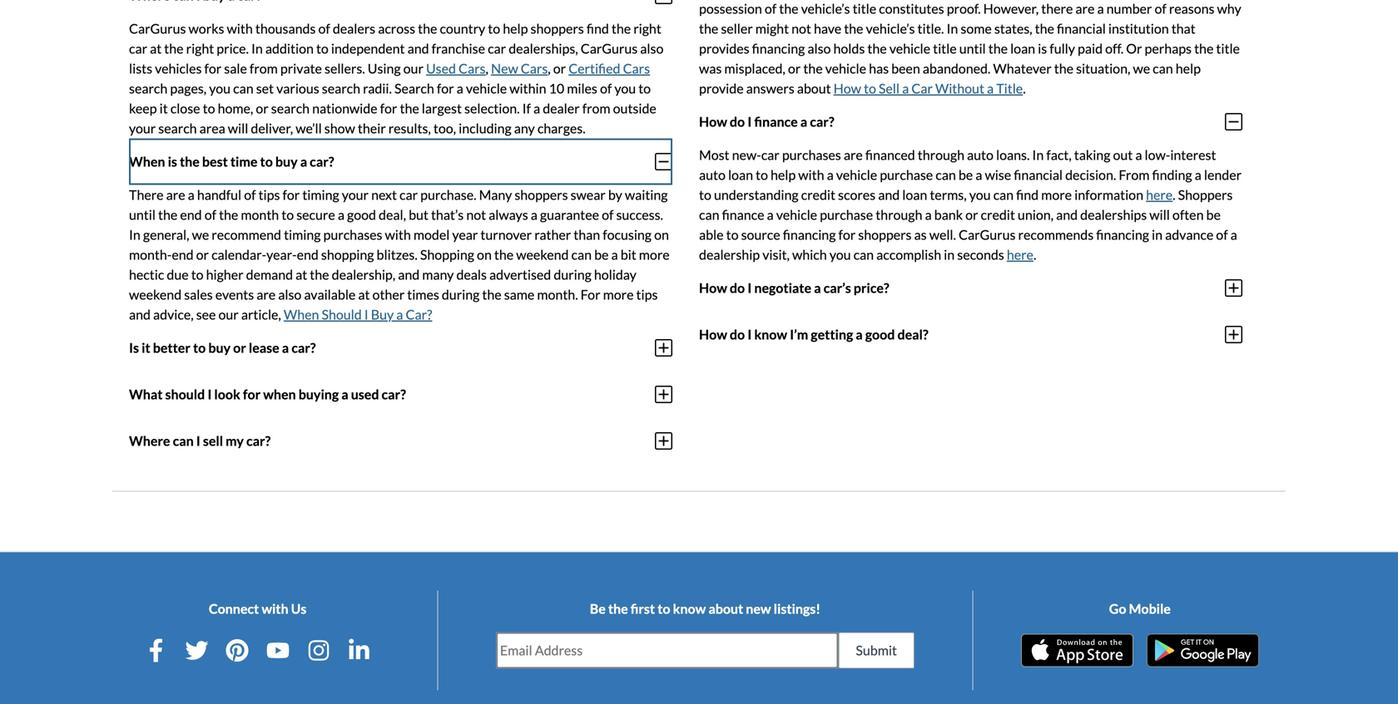 Task type: vqa. For each thing, say whether or not it's contained in the screenshot.
bottom purchases
yes



Task type: describe. For each thing, give the bounding box(es) containing it.
1 vertical spatial right
[[186, 40, 214, 56]]

with inside there are a handful of tips for timing your next car purchase. many shoppers swear by waiting until the end of the month to secure a good deal, but that's not always a guarantee of success. in general, we recommend timing purchases with model year turnover rather than focusing on month-end or calendar-year-end shopping blitzes. shopping on the weekend can be a bit more hectic due to higher demand at the dealership, and many deals advertised during holiday weekend sales events are also available at other times during the same month. for more tips and advice, see our article,
[[385, 227, 411, 243]]

information
[[1075, 187, 1144, 203]]

how do i finance a car? button
[[699, 98, 1243, 145]]

car? inside 'dropdown button'
[[382, 387, 406, 403]]

the up certified cars link
[[612, 20, 631, 36]]

0 horizontal spatial auto
[[699, 167, 726, 183]]

to inside dropdown button
[[260, 154, 273, 170]]

shoppers inside cargurus works with thousands of dealers across the country to help shoppers find the right car at the right price. in addition to independent and franchise car dealerships, cargurus also lists vehicles for sale from private sellers. using our
[[531, 20, 584, 36]]

vehicle inside . shoppers can finance a vehicle purchase through a bank or credit union, and dealerships will often be able to source financing for shoppers as well. cargurus recommends financing in advance of a dealership visit, which you can accomplish in seconds
[[776, 207, 817, 223]]

where can i sell my car?
[[129, 433, 271, 449]]

nationwide
[[312, 100, 377, 116]]

country
[[440, 20, 485, 36]]

loans.
[[996, 147, 1030, 163]]

at inside cargurus works with thousands of dealers across the country to help shoppers find the right car at the right price. in addition to independent and franchise car dealerships, cargurus also lists vehicles for sale from private sellers. using our
[[150, 40, 162, 56]]

your inside there are a handful of tips for timing your next car purchase. many shoppers swear by waiting until the end of the month to secure a good deal, but that's not always a guarantee of success. in general, we recommend timing purchases with model year turnover rather than focusing on month-end or calendar-year-end shopping blitzes. shopping on the weekend can be a bit more hectic due to higher demand at the dealership, and many deals advertised during holiday weekend sales events are also available at other times during the same month. for more tips and advice, see our article,
[[342, 187, 369, 203]]

model
[[414, 227, 450, 243]]

1 vertical spatial know
[[673, 601, 706, 617]]

0 vertical spatial weekend
[[516, 247, 569, 263]]

getting
[[811, 327, 853, 343]]

1 vertical spatial on
[[477, 247, 492, 263]]

from inside cargurus works with thousands of dealers across the country to help shoppers find the right car at the right price. in addition to independent and franchise car dealerships, cargurus also lists vehicles for sale from private sellers. using our
[[250, 60, 278, 76]]

shopping
[[420, 247, 474, 263]]

purchases inside 'most new-car purchases are financed through auto loans. in fact, taking out a low-interest auto loan to help with a vehicle purchase can be a wise financial decision. from finding a lender to understanding credit scores and loan terms, you can find more information'
[[782, 147, 841, 163]]

good inside dropdown button
[[865, 327, 895, 343]]

shoppers inside there are a handful of tips for timing your next car purchase. many shoppers swear by waiting until the end of the month to secure a good deal, but that's not always a guarantee of success. in general, we recommend timing purchases with model year turnover rather than focusing on month-end or calendar-year-end shopping blitzes. shopping on the weekend can be a bit more hectic due to higher demand at the dealership, and many deals advertised during holiday weekend sales events are also available at other times during the same month. for more tips and advice, see our article,
[[515, 187, 568, 203]]

scores
[[838, 187, 876, 203]]

not
[[466, 207, 486, 223]]

where can i sell my car? button
[[129, 418, 672, 465]]

home,
[[218, 100, 253, 116]]

us
[[291, 601, 307, 617]]

time
[[230, 154, 258, 170]]

0 vertical spatial on
[[654, 227, 669, 243]]

and down blitzes.
[[398, 267, 420, 283]]

or down set
[[256, 100, 269, 116]]

be inside there are a handful of tips for timing your next car purchase. many shoppers swear by waiting until the end of the month to secure a good deal, but that's not always a guarantee of success. in general, we recommend timing purchases with model year turnover rather than focusing on month-end or calendar-year-end shopping blitzes. shopping on the weekend can be a bit more hectic due to higher demand at the dealership, and many deals advertised during holiday weekend sales events are also available at other times during the same month. for more tips and advice, see our article,
[[594, 247, 609, 263]]

dealers
[[333, 20, 375, 36]]

car up lists
[[129, 40, 147, 56]]

to left sell
[[864, 80, 876, 96]]

2 , from the left
[[548, 60, 551, 76]]

can up price?
[[854, 247, 874, 263]]

lender
[[1204, 167, 1242, 183]]

minus square image for cargurus works with thousands of dealers across the country to help shoppers find the right car at the right price. in addition to independent and franchise car dealerships, cargurus also lists vehicles for sale from private sellers. using our
[[655, 0, 672, 5]]

. inside . shoppers can finance a vehicle purchase through a bank or credit union, and dealerships will often be able to source financing for shoppers as well. cargurus recommends financing in advance of a dealership visit, which you can accomplish in seconds
[[1173, 187, 1176, 203]]

1 , from the left
[[486, 60, 488, 76]]

will inside . shoppers can finance a vehicle purchase through a bank or credit union, and dealerships will often be able to source financing for shoppers as well. cargurus recommends financing in advance of a dealership visit, which you can accomplish in seconds
[[1150, 207, 1170, 223]]

of inside used cars , new cars , or certified cars search pages, you can set various search radii. search for a vehicle within 10 miles of you to keep it close to home, or search nationwide for the largest selection. if a dealer from outside your search area will deliver, we'll show their results, too, including any charges.
[[600, 80, 612, 96]]

do for negotiate
[[730, 280, 745, 296]]

price.
[[217, 40, 249, 56]]

shoppers inside . shoppers can finance a vehicle purchase through a bank or credit union, and dealerships will often be able to source financing for shoppers as well. cargurus recommends financing in advance of a dealership visit, which you can accomplish in seconds
[[858, 227, 912, 243]]

buying
[[299, 387, 339, 403]]

year-
[[266, 247, 297, 263]]

to right first
[[658, 601, 670, 617]]

dealerships
[[1080, 207, 1147, 223]]

1 cars from the left
[[459, 60, 486, 76]]

sellers.
[[325, 60, 365, 76]]

a inside 'dropdown button'
[[282, 340, 289, 356]]

advice,
[[153, 307, 194, 323]]

your inside used cars , new cars , or certified cars search pages, you can set various search radii. search for a vehicle within 10 miles of you to keep it close to home, or search nationwide for the largest selection. if a dealer from outside your search area will deliver, we'll show their results, too, including any charges.
[[129, 120, 156, 136]]

search up "nationwide"
[[322, 80, 360, 96]]

search down the various
[[271, 100, 310, 116]]

i for know
[[748, 327, 752, 343]]

can up able
[[699, 207, 719, 223]]

for inside cargurus works with thousands of dealers across the country to help shoppers find the right car at the right price. in addition to independent and franchise car dealerships, cargurus also lists vehicles for sale from private sellers. using our
[[204, 60, 222, 76]]

credit inside . shoppers can finance a vehicle purchase through a bank or credit union, and dealerships will often be able to source financing for shoppers as well. cargurus recommends financing in advance of a dealership visit, which you can accomplish in seconds
[[981, 207, 1015, 223]]

i for buy
[[364, 307, 368, 323]]

for down radii.
[[380, 100, 397, 116]]

when for when should i buy a car?
[[284, 307, 319, 323]]

higher
[[206, 267, 243, 283]]

finance for i
[[754, 114, 798, 130]]

0 vertical spatial timing
[[302, 187, 339, 203]]

from inside used cars , new cars , or certified cars search pages, you can set various search radii. search for a vehicle within 10 miles of you to keep it close to home, or search nationwide for the largest selection. if a dealer from outside your search area will deliver, we'll show their results, too, including any charges.
[[582, 100, 611, 116]]

many
[[479, 187, 512, 203]]

deal,
[[379, 207, 406, 223]]

results,
[[388, 120, 431, 136]]

for inside there are a handful of tips for timing your next car purchase. many shoppers swear by waiting until the end of the month to secure a good deal, but that's not always a guarantee of success. in general, we recommend timing purchases with model year turnover rather than focusing on month-end or calendar-year-end shopping blitzes. shopping on the weekend can be a bit more hectic due to higher demand at the dealership, and many deals advertised during holiday weekend sales events are also available at other times during the same month. for more tips and advice, see our article,
[[283, 187, 300, 203]]

in inside there are a handful of tips for timing your next car purchase. many shoppers swear by waiting until the end of the month to secure a good deal, but that's not always a guarantee of success. in general, we recommend timing purchases with model year turnover rather than focusing on month-end or calendar-year-end shopping blitzes. shopping on the weekend can be a bit more hectic due to higher demand at the dealership, and many deals advertised during holiday weekend sales events are also available at other times during the same month. for more tips and advice, see our article,
[[129, 227, 140, 243]]

go
[[1109, 601, 1126, 617]]

how do i finance a car?
[[699, 114, 834, 130]]

is
[[168, 154, 177, 170]]

to right month at the top left of page
[[282, 207, 294, 223]]

1 horizontal spatial loan
[[902, 187, 927, 203]]

buy inside dropdown button
[[275, 154, 298, 170]]

submit
[[856, 643, 897, 659]]

0 vertical spatial auto
[[967, 147, 994, 163]]

waiting
[[625, 187, 668, 203]]

new
[[491, 60, 518, 76]]

of down by
[[602, 207, 614, 223]]

without
[[935, 80, 985, 96]]

know inside dropdown button
[[754, 327, 787, 343]]

outside
[[613, 100, 656, 116]]

can inside there are a handful of tips for timing your next car purchase. many shoppers swear by waiting until the end of the month to secure a good deal, but that's not always a guarantee of success. in general, we recommend timing purchases with model year turnover rather than focusing on month-end or calendar-year-end shopping blitzes. shopping on the weekend can be a bit more hectic due to higher demand at the dealership, and many deals advertised during holiday weekend sales events are also available at other times during the same month. for more tips and advice, see our article,
[[571, 247, 592, 263]]

cargurus inside . shoppers can finance a vehicle purchase through a bank or credit union, and dealerships will often be able to source financing for shoppers as well. cargurus recommends financing in advance of a dealership visit, which you can accomplish in seconds
[[959, 227, 1016, 243]]

and inside 'most new-car purchases are financed through auto loans. in fact, taking out a low-interest auto loan to help with a vehicle purchase can be a wise financial decision. from finding a lender to understanding credit scores and loan terms, you can find more information'
[[878, 187, 900, 203]]

used cars , new cars , or certified cars search pages, you can set various search radii. search for a vehicle within 10 miles of you to keep it close to home, or search nationwide for the largest selection. if a dealer from outside your search area will deliver, we'll show their results, too, including any charges.
[[129, 60, 656, 136]]

shopping
[[321, 247, 374, 263]]

when should i buy a car?
[[284, 307, 432, 323]]

certified
[[569, 60, 620, 76]]

fact,
[[1046, 147, 1072, 163]]

should
[[322, 307, 362, 323]]

the up vehicles
[[164, 40, 184, 56]]

secure
[[296, 207, 335, 223]]

seconds
[[957, 247, 1004, 263]]

or inside 'dropdown button'
[[233, 340, 246, 356]]

the inside when is the best time to buy a car? dropdown button
[[180, 154, 200, 170]]

of inside cargurus works with thousands of dealers across the country to help shoppers find the right car at the right price. in addition to independent and franchise car dealerships, cargurus also lists vehicles for sale from private sellers. using our
[[318, 20, 330, 36]]

buy inside 'dropdown button'
[[208, 340, 231, 356]]

by
[[608, 187, 622, 203]]

when should i buy a car? link
[[284, 307, 432, 323]]

car inside there are a handful of tips for timing your next car purchase. many shoppers swear by waiting until the end of the month to secure a good deal, but that's not always a guarantee of success. in general, we recommend timing purchases with model year turnover rather than focusing on month-end or calendar-year-end shopping blitzes. shopping on the weekend can be a bit more hectic due to higher demand at the dealership, and many deals advertised during holiday weekend sales events are also available at other times during the same month. for more tips and advice, see our article,
[[399, 187, 418, 203]]

or up 10
[[553, 60, 566, 76]]

also inside cargurus works with thousands of dealers across the country to help shoppers find the right car at the right price. in addition to independent and franchise car dealerships, cargurus also lists vehicles for sale from private sellers. using our
[[640, 40, 664, 56]]

. shoppers can finance a vehicle purchase through a bank or credit union, and dealerships will often be able to source financing for shoppers as well. cargurus recommends financing in advance of a dealership visit, which you can accomplish in seconds
[[699, 187, 1237, 263]]

for inside . shoppers can finance a vehicle purchase through a bank or credit union, and dealerships will often be able to source financing for shoppers as well. cargurus recommends financing in advance of a dealership visit, which you can accomplish in seconds
[[838, 227, 856, 243]]

across
[[378, 20, 415, 36]]

most
[[699, 147, 730, 163]]

1 vertical spatial timing
[[284, 227, 321, 243]]

how do i know i'm getting a good deal? button
[[699, 312, 1243, 358]]

is it better to buy or lease a car?
[[129, 340, 316, 356]]

focusing
[[603, 227, 652, 243]]

how for how do i negotiate a car's price?
[[699, 280, 727, 296]]

get it on google play image
[[1147, 634, 1259, 668]]

decision.
[[1065, 167, 1116, 183]]

when for when is the best time to buy a car?
[[129, 154, 165, 170]]

to up understanding
[[756, 167, 768, 183]]

youtube image
[[266, 639, 290, 663]]

same
[[504, 287, 535, 303]]

find inside cargurus works with thousands of dealers across the country to help shoppers find the right car at the right price. in addition to independent and franchise car dealerships, cargurus also lists vehicles for sale from private sellers. using our
[[587, 20, 609, 36]]

of down "handful"
[[204, 207, 216, 223]]

car? inside 'dropdown button'
[[291, 340, 316, 356]]

good inside there are a handful of tips for timing your next car purchase. many shoppers swear by waiting until the end of the month to secure a good deal, but that's not always a guarantee of success. in general, we recommend timing purchases with model year turnover rather than focusing on month-end or calendar-year-end shopping blitzes. shopping on the weekend can be a bit more hectic due to higher demand at the dealership, and many deals advertised during holiday weekend sales events are also available at other times during the same month. for more tips and advice, see our article,
[[347, 207, 376, 223]]

be inside 'most new-car purchases are financed through auto loans. in fact, taking out a low-interest auto loan to help with a vehicle purchase can be a wise financial decision. from finding a lender to understanding credit scores and loan terms, you can find more information'
[[959, 167, 973, 183]]

0 vertical spatial here link
[[1146, 187, 1173, 203]]

0 vertical spatial right
[[634, 20, 661, 36]]

i for finance
[[748, 114, 752, 130]]

interest
[[1170, 147, 1216, 163]]

hectic
[[129, 267, 164, 283]]

i'm
[[790, 327, 808, 343]]

vehicle inside 'most new-car purchases are financed through auto loans. in fact, taking out a low-interest auto loan to help with a vehicle purchase can be a wise financial decision. from finding a lender to understanding credit scores and loan terms, you can find more information'
[[836, 167, 877, 183]]

miles
[[567, 80, 597, 96]]

twitter image
[[185, 639, 208, 663]]

than
[[574, 227, 600, 243]]

the left same
[[482, 287, 502, 303]]

with left us
[[262, 601, 288, 617]]

the right be
[[608, 601, 628, 617]]

for
[[581, 287, 600, 303]]

too,
[[434, 120, 456, 136]]

my
[[226, 433, 244, 449]]

how for how to sell a car without a title .
[[834, 80, 861, 96]]

to up outside
[[639, 80, 651, 96]]

0 vertical spatial in
[[1152, 227, 1163, 243]]

advertised
[[489, 267, 551, 283]]

search down close
[[158, 120, 197, 136]]

2 vertical spatial at
[[358, 287, 370, 303]]

to right country
[[488, 20, 500, 36]]

in inside cargurus works with thousands of dealers across the country to help shoppers find the right car at the right price. in addition to independent and franchise car dealerships, cargurus also lists vehicles for sale from private sellers. using our
[[251, 40, 263, 56]]

times
[[407, 287, 439, 303]]

and left "advice,"
[[129, 307, 151, 323]]

article,
[[241, 307, 281, 323]]

0 horizontal spatial during
[[442, 287, 480, 303]]

car up new
[[488, 40, 506, 56]]

submit button
[[838, 633, 915, 669]]

look
[[214, 387, 240, 403]]

end up we
[[180, 207, 202, 223]]

1 horizontal spatial are
[[257, 287, 276, 303]]

purchase.
[[420, 187, 476, 203]]

help inside 'most new-car purchases are financed through auto loans. in fact, taking out a low-interest auto loan to help with a vehicle purchase can be a wise financial decision. from finding a lender to understanding credit scores and loan terms, you can find more information'
[[771, 167, 796, 183]]

to inside . shoppers can finance a vehicle purchase through a bank or credit union, and dealerships will often be able to source financing for shoppers as well. cargurus recommends financing in advance of a dealership visit, which you can accomplish in seconds
[[726, 227, 739, 243]]

how to sell a car without a title .
[[834, 80, 1026, 96]]

plus square image for where can i sell my car?
[[655, 431, 672, 451]]

1 vertical spatial here link
[[1007, 247, 1034, 263]]

3 cars from the left
[[623, 60, 650, 76]]

1 vertical spatial cargurus
[[581, 40, 638, 56]]

here for here .
[[1007, 247, 1034, 263]]

be inside . shoppers can finance a vehicle purchase through a bank or credit union, and dealerships will often be able to source financing for shoppers as well. cargurus recommends financing in advance of a dealership visit, which you can accomplish in seconds
[[1206, 207, 1221, 223]]

there are a handful of tips for timing your next car purchase. many shoppers swear by waiting until the end of the month to secure a good deal, but that's not always a guarantee of success. in general, we recommend timing purchases with model year turnover rather than focusing on month-end or calendar-year-end shopping blitzes. shopping on the weekend can be a bit more hectic due to higher demand at the dealership, and many deals advertised during holiday weekend sales events are also available at other times during the same month. for more tips and advice, see our article,
[[129, 187, 670, 323]]

the right across
[[418, 20, 437, 36]]

2 vertical spatial .
[[1034, 247, 1036, 263]]

with inside cargurus works with thousands of dealers across the country to help shoppers find the right car at the right price. in addition to independent and franchise car dealerships, cargurus also lists vehicles for sale from private sellers. using our
[[227, 20, 253, 36]]

to up area at the left top of the page
[[203, 100, 215, 116]]

taking
[[1074, 147, 1111, 163]]

of inside . shoppers can finance a vehicle purchase through a bank or credit union, and dealerships will often be able to source financing for shoppers as well. cargurus recommends financing in advance of a dealership visit, which you can accomplish in seconds
[[1216, 227, 1228, 243]]

to right due
[[191, 267, 204, 283]]

when is the best time to buy a car?
[[129, 154, 334, 170]]

minus square image for most new-car purchases are financed through auto loans. in fact, taking out a low-interest auto loan to help with a vehicle purchase can be a wise financial decision. from finding a lender to understanding credit scores and loan terms, you can find more information
[[1225, 112, 1243, 132]]

can down wise
[[993, 187, 1014, 203]]

area
[[199, 120, 225, 136]]

car inside 'most new-car purchases are financed through auto loans. in fact, taking out a low-interest auto loan to help with a vehicle purchase can be a wise financial decision. from finding a lender to understanding credit scores and loan terms, you can find more information'
[[761, 147, 780, 163]]

0 horizontal spatial tips
[[258, 187, 280, 203]]

sell
[[879, 80, 900, 96]]

pages,
[[170, 80, 207, 96]]

0 vertical spatial .
[[1023, 80, 1026, 96]]

first
[[631, 601, 655, 617]]

franchise
[[432, 40, 485, 56]]

0 horizontal spatial cargurus
[[129, 20, 186, 36]]

visit,
[[763, 247, 790, 263]]

end up due
[[172, 247, 194, 263]]

dealership
[[699, 247, 760, 263]]

here for here
[[1146, 187, 1173, 203]]

bank
[[934, 207, 963, 223]]

used
[[351, 387, 379, 403]]

0 vertical spatial loan
[[728, 167, 753, 183]]

i for look
[[207, 387, 212, 403]]

able
[[699, 227, 724, 243]]

if
[[522, 100, 531, 116]]

0 horizontal spatial more
[[603, 287, 634, 303]]

purchase inside . shoppers can finance a vehicle purchase through a bank or credit union, and dealerships will often be able to source financing for shoppers as well. cargurus recommends financing in advance of a dealership visit, which you can accomplish in seconds
[[820, 207, 873, 223]]

how for how do i know i'm getting a good deal?
[[699, 327, 727, 343]]

when is the best time to buy a car? button
[[129, 138, 672, 185]]

will inside used cars , new cars , or certified cars search pages, you can set various search radii. search for a vehicle within 10 miles of you to keep it close to home, or search nationwide for the largest selection. if a dealer from outside your search area will deliver, we'll show their results, too, including any charges.
[[228, 120, 248, 136]]

how do i negotiate a car's price?
[[699, 280, 889, 296]]

used cars link
[[426, 60, 486, 76]]

car?
[[406, 307, 432, 323]]



Task type: locate. For each thing, give the bounding box(es) containing it.
with
[[227, 20, 253, 36], [798, 167, 824, 183], [385, 227, 411, 243], [262, 601, 288, 617]]

be up terms, in the right top of the page
[[959, 167, 973, 183]]

can down sale
[[233, 80, 254, 96]]

and inside . shoppers can finance a vehicle purchase through a bank or credit union, and dealerships will often be able to source financing for shoppers as well. cargurus recommends financing in advance of a dealership visit, which you can accomplish in seconds
[[1056, 207, 1078, 223]]

3 do from the top
[[730, 327, 745, 343]]

credit
[[801, 187, 836, 203], [981, 207, 1015, 223]]

cars up "within" at top left
[[521, 60, 548, 76]]

understanding
[[714, 187, 799, 203]]

0 horizontal spatial help
[[503, 20, 528, 36]]

1 horizontal spatial auto
[[967, 147, 994, 163]]

minus square image inside when is the best time to buy a car? dropdown button
[[655, 152, 672, 172]]

keep
[[129, 100, 157, 116]]

0 vertical spatial at
[[150, 40, 162, 56]]

0 horizontal spatial financing
[[783, 227, 836, 243]]

be the first to know about new listings!
[[590, 601, 821, 617]]

1 vertical spatial are
[[166, 187, 185, 203]]

recommends
[[1018, 227, 1094, 243]]

will down the home,
[[228, 120, 248, 136]]

are right there
[[166, 187, 185, 203]]

tips down holiday
[[636, 287, 658, 303]]

0 horizontal spatial when
[[129, 154, 165, 170]]

to inside 'dropdown button'
[[193, 340, 206, 356]]

0 vertical spatial purchase
[[880, 167, 933, 183]]

cargurus up lists
[[129, 20, 186, 36]]

0 horizontal spatial purchase
[[820, 207, 873, 223]]

largest
[[422, 100, 462, 116]]

with inside 'most new-car purchases are financed through auto loans. in fact, taking out a low-interest auto loan to help with a vehicle purchase can be a wise financial decision. from finding a lender to understanding credit scores and loan terms, you can find more information'
[[798, 167, 824, 183]]

in inside 'most new-car purchases are financed through auto loans. in fact, taking out a low-interest auto loan to help with a vehicle purchase can be a wise financial decision. from finding a lender to understanding credit scores and loan terms, you can find more information'
[[1032, 147, 1044, 163]]

1 vertical spatial good
[[865, 327, 895, 343]]

2 horizontal spatial cars
[[623, 60, 650, 76]]

you inside . shoppers can finance a vehicle purchase through a bank or credit union, and dealerships will often be able to source financing for shoppers as well. cargurus recommends financing in advance of a dealership visit, which you can accomplish in seconds
[[830, 247, 851, 263]]

minus square image
[[655, 0, 672, 5], [1225, 112, 1243, 132], [655, 152, 672, 172]]

1 horizontal spatial know
[[754, 327, 787, 343]]

be down shoppers
[[1206, 207, 1221, 223]]

auto up wise
[[967, 147, 994, 163]]

1 horizontal spatial when
[[284, 307, 319, 323]]

or inside there are a handful of tips for timing your next car purchase. many shoppers swear by waiting until the end of the month to secure a good deal, but that's not always a guarantee of success. in general, we recommend timing purchases with model year turnover rather than focusing on month-end or calendar-year-end shopping blitzes. shopping on the weekend can be a bit more hectic due to higher demand at the dealership, and many deals advertised during holiday weekend sales events are also available at other times during the same month. for more tips and advice, see our article,
[[196, 247, 209, 263]]

1 horizontal spatial will
[[1150, 207, 1170, 223]]

0 vertical spatial our
[[403, 60, 424, 76]]

0 horizontal spatial here link
[[1007, 247, 1034, 263]]

turnover
[[481, 227, 532, 243]]

on up deals
[[477, 247, 492, 263]]

1 vertical spatial loan
[[902, 187, 927, 203]]

end
[[180, 207, 202, 223], [172, 247, 194, 263], [297, 247, 319, 263]]

that's
[[431, 207, 464, 223]]

as
[[914, 227, 927, 243]]

plus square image inside is it better to buy or lease a car? 'dropdown button'
[[655, 338, 672, 358]]

plus square image for what should i look for when buying a used car?
[[655, 385, 672, 405]]

2 plus square image from the top
[[655, 431, 672, 451]]

or inside . shoppers can finance a vehicle purchase through a bank or credit union, and dealerships will often be able to source financing for shoppers as well. cargurus recommends financing in advance of a dealership visit, which you can accomplish in seconds
[[966, 207, 978, 223]]

credit inside 'most new-car purchases are financed through auto loans. in fact, taking out a low-interest auto loan to help with a vehicle purchase can be a wise financial decision. from finding a lender to understanding credit scores and loan terms, you can find more information'
[[801, 187, 836, 203]]

1 horizontal spatial more
[[639, 247, 670, 263]]

i left i'm
[[748, 327, 752, 343]]

and inside cargurus works with thousands of dealers across the country to help shoppers find the right car at the right price. in addition to independent and franchise car dealerships, cargurus also lists vehicles for sale from private sellers. using our
[[407, 40, 429, 56]]

new cars link
[[491, 60, 548, 76]]

1 horizontal spatial tips
[[636, 287, 658, 303]]

1 vertical spatial be
[[1206, 207, 1221, 223]]

2 do from the top
[[730, 280, 745, 296]]

where
[[129, 433, 170, 449]]

also up certified cars link
[[640, 40, 664, 56]]

are down demand
[[257, 287, 276, 303]]

1 vertical spatial purchase
[[820, 207, 873, 223]]

to right better
[[193, 340, 206, 356]]

more right "bit"
[[639, 247, 670, 263]]

negotiate
[[754, 280, 811, 296]]

. up how do i finance a car? dropdown button
[[1023, 80, 1026, 96]]

credit left union,
[[981, 207, 1015, 223]]

price?
[[854, 280, 889, 296]]

in left advance
[[1152, 227, 1163, 243]]

recommend
[[212, 227, 281, 243]]

or right bank
[[966, 207, 978, 223]]

can inside used cars , new cars , or certified cars search pages, you can set various search radii. search for a vehicle within 10 miles of you to keep it close to home, or search nationwide for the largest selection. if a dealer from outside your search area will deliver, we'll show their results, too, including any charges.
[[233, 80, 254, 96]]

pinterest image
[[226, 639, 249, 663]]

car?
[[810, 114, 834, 130], [310, 154, 334, 170], [291, 340, 316, 356], [382, 387, 406, 403], [246, 433, 271, 449]]

your down the keep
[[129, 120, 156, 136]]

low-
[[1145, 147, 1170, 163]]

terms,
[[930, 187, 967, 203]]

timing
[[302, 187, 339, 203], [284, 227, 321, 243]]

2 horizontal spatial .
[[1173, 187, 1176, 203]]

to up private
[[316, 40, 329, 56]]

0 vertical spatial during
[[554, 267, 592, 283]]

from up set
[[250, 60, 278, 76]]

when down "available"
[[284, 307, 319, 323]]

2 horizontal spatial be
[[1206, 207, 1221, 223]]

0 vertical spatial good
[[347, 207, 376, 223]]

1 vertical spatial auto
[[699, 167, 726, 183]]

for down scores
[[838, 227, 856, 243]]

1 vertical spatial during
[[442, 287, 480, 303]]

help up understanding
[[771, 167, 796, 183]]

0 vertical spatial plus square image
[[655, 338, 672, 358]]

to
[[488, 20, 500, 36], [316, 40, 329, 56], [639, 80, 651, 96], [864, 80, 876, 96], [203, 100, 215, 116], [260, 154, 273, 170], [756, 167, 768, 183], [699, 187, 711, 203], [282, 207, 294, 223], [726, 227, 739, 243], [191, 267, 204, 283], [193, 340, 206, 356], [658, 601, 670, 617]]

it inside used cars , new cars , or certified cars search pages, you can set various search radii. search for a vehicle within 10 miles of you to keep it close to home, or search nationwide for the largest selection. if a dealer from outside your search area will deliver, we'll show their results, too, including any charges.
[[159, 100, 168, 116]]

do for know
[[730, 327, 745, 343]]

the inside used cars , new cars , or certified cars search pages, you can set various search radii. search for a vehicle within 10 miles of you to keep it close to home, or search nationwide for the largest selection. if a dealer from outside your search area will deliver, we'll show their results, too, including any charges.
[[400, 100, 419, 116]]

loan left terms, in the right top of the page
[[902, 187, 927, 203]]

i for negotiate
[[748, 280, 752, 296]]

of down certified cars link
[[600, 80, 612, 96]]

1 vertical spatial purchases
[[323, 227, 382, 243]]

or
[[553, 60, 566, 76], [256, 100, 269, 116], [966, 207, 978, 223], [196, 247, 209, 263], [233, 340, 246, 356]]

2 vertical spatial vehicle
[[776, 207, 817, 223]]

1 vertical spatial tips
[[636, 287, 658, 303]]

cargurus works with thousands of dealers across the country to help shoppers find the right car at the right price. in addition to independent and franchise car dealerships, cargurus also lists vehicles for sale from private sellers. using our
[[129, 20, 664, 76]]

a inside dropdown button
[[814, 280, 821, 296]]

more down holiday
[[603, 287, 634, 303]]

shoppers
[[531, 20, 584, 36], [515, 187, 568, 203], [858, 227, 912, 243]]

source
[[741, 227, 780, 243]]

tips
[[258, 187, 280, 203], [636, 287, 658, 303]]

cargurus up seconds
[[959, 227, 1016, 243]]

1 vertical spatial in
[[944, 247, 955, 263]]

0 horizontal spatial it
[[142, 340, 150, 356]]

1 horizontal spatial good
[[865, 327, 895, 343]]

available
[[304, 287, 356, 303]]

2 vertical spatial do
[[730, 327, 745, 343]]

from
[[1119, 167, 1150, 183]]

auto down most
[[699, 167, 726, 183]]

shoppers up dealerships,
[[531, 20, 584, 36]]

plus square image
[[1225, 278, 1243, 298], [1225, 325, 1243, 345], [655, 385, 672, 405]]

purchase inside 'most new-car purchases are financed through auto loans. in fact, taking out a low-interest auto loan to help with a vehicle purchase can be a wise financial decision. from finding a lender to understanding credit scores and loan terms, you can find more information'
[[880, 167, 933, 183]]

0 horizontal spatial your
[[129, 120, 156, 136]]

0 horizontal spatial weekend
[[129, 287, 182, 303]]

new
[[746, 601, 771, 617]]

1 horizontal spatial at
[[296, 267, 307, 283]]

how for how do i finance a car?
[[699, 114, 727, 130]]

0 horizontal spatial cars
[[459, 60, 486, 76]]

when inside dropdown button
[[129, 154, 165, 170]]

how inside dropdown button
[[699, 280, 727, 296]]

1 vertical spatial more
[[639, 247, 670, 263]]

2 horizontal spatial more
[[1041, 187, 1072, 203]]

1 vertical spatial shoppers
[[515, 187, 568, 203]]

with up understanding
[[798, 167, 824, 183]]

0 horizontal spatial here
[[1007, 247, 1034, 263]]

plus square image for is it better to buy or lease a car?
[[655, 338, 672, 358]]

0 horizontal spatial credit
[[801, 187, 836, 203]]

financing down dealerships
[[1096, 227, 1149, 243]]

plus square image inside how do i negotiate a car's price? dropdown button
[[1225, 278, 1243, 298]]

purchases
[[782, 147, 841, 163], [323, 227, 382, 243]]

at up lists
[[150, 40, 162, 56]]

0 vertical spatial vehicle
[[466, 80, 507, 96]]

find up union,
[[1016, 187, 1039, 203]]

their
[[358, 120, 386, 136]]

0 vertical spatial know
[[754, 327, 787, 343]]

here link down finding
[[1146, 187, 1173, 203]]

also inside there are a handful of tips for timing your next car purchase. many shoppers swear by waiting until the end of the month to secure a good deal, but that's not always a guarantee of success. in general, we recommend timing purchases with model year turnover rather than focusing on month-end or calendar-year-end shopping blitzes. shopping on the weekend can be a bit more hectic due to higher demand at the dealership, and many deals advertised during holiday weekend sales events are also available at other times during the same month. for more tips and advice, see our article,
[[278, 287, 302, 303]]

1 vertical spatial also
[[278, 287, 302, 303]]

shoppers up guarantee
[[515, 187, 568, 203]]

is
[[129, 340, 139, 356]]

our inside there are a handful of tips for timing your next car purchase. many shoppers swear by waiting until the end of the month to secure a good deal, but that's not always a guarantee of success. in general, we recommend timing purchases with model year turnover rather than focusing on month-end or calendar-year-end shopping blitzes. shopping on the weekend can be a bit more hectic due to higher demand at the dealership, and many deals advertised during holiday weekend sales events are also available at other times during the same month. for more tips and advice, see our article,
[[218, 307, 239, 323]]

facebook image
[[144, 639, 168, 663]]

1 vertical spatial buy
[[208, 340, 231, 356]]

you up the home,
[[209, 80, 231, 96]]

events
[[215, 287, 254, 303]]

here
[[1146, 187, 1173, 203], [1007, 247, 1034, 263]]

deal?
[[898, 327, 928, 343]]

plus square image inside how do i know i'm getting a good deal? dropdown button
[[1225, 325, 1243, 345]]

including
[[459, 120, 512, 136]]

loan down new-
[[728, 167, 753, 183]]

thousands
[[255, 20, 316, 36]]

i left negotiate
[[748, 280, 752, 296]]

1 horizontal spatial ,
[[548, 60, 551, 76]]

month-
[[129, 247, 172, 263]]

of
[[318, 20, 330, 36], [600, 80, 612, 96], [244, 187, 256, 203], [204, 207, 216, 223], [602, 207, 614, 223], [1216, 227, 1228, 243]]

here .
[[1007, 247, 1036, 263]]

0 horizontal spatial be
[[594, 247, 609, 263]]

can up terms, in the right top of the page
[[936, 167, 956, 183]]

1 vertical spatial weekend
[[129, 287, 182, 303]]

how to sell a car without a title link
[[834, 80, 1023, 96]]

2 vertical spatial more
[[603, 287, 634, 303]]

2 financing from the left
[[1096, 227, 1149, 243]]

1 horizontal spatial here
[[1146, 187, 1173, 203]]

for up largest
[[437, 80, 454, 96]]

1 vertical spatial plus square image
[[655, 431, 672, 451]]

and
[[407, 40, 429, 56], [878, 187, 900, 203], [1056, 207, 1078, 223], [398, 267, 420, 283], [129, 307, 151, 323]]

vehicle inside used cars , new cars , or certified cars search pages, you can set various search radii. search for a vehicle within 10 miles of you to keep it close to home, or search nationwide for the largest selection. if a dealer from outside your search area will deliver, we'll show their results, too, including any charges.
[[466, 80, 507, 96]]

0 vertical spatial through
[[918, 147, 965, 163]]

2 horizontal spatial in
[[1032, 147, 1044, 163]]

. down recommends
[[1034, 247, 1036, 263]]

do for finance
[[730, 114, 745, 130]]

the up general,
[[158, 207, 178, 223]]

more down financial in the right top of the page
[[1041, 187, 1072, 203]]

credit left scores
[[801, 187, 836, 203]]

the down turnover
[[494, 247, 514, 263]]

sales
[[184, 287, 213, 303]]

through inside 'most new-car purchases are financed through auto loans. in fact, taking out a low-interest auto loan to help with a vehicle purchase can be a wise financial decision. from finding a lender to understanding credit scores and loan terms, you can find more information'
[[918, 147, 965, 163]]

i inside 'dropdown button'
[[207, 387, 212, 403]]

for right look
[[243, 387, 261, 403]]

plus square image
[[655, 338, 672, 358], [655, 431, 672, 451]]

1 vertical spatial here
[[1007, 247, 1034, 263]]

what should i look for when buying a used car?
[[129, 387, 406, 403]]

finance inside . shoppers can finance a vehicle purchase through a bank or credit union, and dealerships will often be able to source financing for shoppers as well. cargurus recommends financing in advance of a dealership visit, which you can accomplish in seconds
[[722, 207, 764, 223]]

0 vertical spatial here
[[1146, 187, 1173, 203]]

purchase down financed
[[880, 167, 933, 183]]

more inside 'most new-car purchases are financed through auto loans. in fact, taking out a low-interest auto loan to help with a vehicle purchase can be a wise financial decision. from finding a lender to understanding credit scores and loan terms, you can find more information'
[[1041, 187, 1072, 203]]

1 horizontal spatial in
[[251, 40, 263, 56]]

do inside dropdown button
[[730, 280, 745, 296]]

the down "handful"
[[219, 207, 238, 223]]

instagram image
[[307, 639, 330, 663]]

1 horizontal spatial cargurus
[[581, 40, 638, 56]]

and down across
[[407, 40, 429, 56]]

finance up new-
[[754, 114, 798, 130]]

for left sale
[[204, 60, 222, 76]]

know left i'm
[[754, 327, 787, 343]]

plus square image for how do i know i'm getting a good deal?
[[1225, 325, 1243, 345]]

during up month.
[[554, 267, 592, 283]]

1 horizontal spatial during
[[554, 267, 592, 283]]

1 horizontal spatial purchases
[[782, 147, 841, 163]]

swear
[[571, 187, 606, 203]]

0 vertical spatial from
[[250, 60, 278, 76]]

0 horizontal spatial from
[[250, 60, 278, 76]]

1 vertical spatial vehicle
[[836, 167, 877, 183]]

search
[[129, 80, 168, 96], [322, 80, 360, 96], [271, 100, 310, 116], [158, 120, 197, 136]]

i left look
[[207, 387, 212, 403]]

are left financed
[[844, 147, 863, 163]]

finance down understanding
[[722, 207, 764, 223]]

2 cars from the left
[[521, 60, 548, 76]]

0 horizontal spatial purchases
[[323, 227, 382, 243]]

addition
[[265, 40, 314, 56]]

0 horizontal spatial in
[[944, 247, 955, 263]]

well.
[[929, 227, 956, 243]]

see
[[196, 307, 216, 323]]

1 vertical spatial when
[[284, 307, 319, 323]]

0 vertical spatial more
[[1041, 187, 1072, 203]]

at down dealership,
[[358, 287, 370, 303]]

find inside 'most new-car purchases are financed through auto loans. in fact, taking out a low-interest auto loan to help with a vehicle purchase can be a wise financial decision. from finding a lender to understanding credit scores and loan terms, you can find more information'
[[1016, 187, 1039, 203]]

2 horizontal spatial cargurus
[[959, 227, 1016, 243]]

of right advance
[[1216, 227, 1228, 243]]

should
[[165, 387, 205, 403]]

through inside . shoppers can finance a vehicle purchase through a bank or credit union, and dealerships will often be able to source financing for shoppers as well. cargurus recommends financing in advance of a dealership visit, which you can accomplish in seconds
[[876, 207, 922, 223]]

it inside 'dropdown button'
[[142, 340, 150, 356]]

end left shopping
[[297, 247, 319, 263]]

i up new-
[[748, 114, 752, 130]]

1 horizontal spatial from
[[582, 100, 611, 116]]

0 vertical spatial also
[[640, 40, 664, 56]]

0 vertical spatial credit
[[801, 187, 836, 203]]

download on the app store image
[[1021, 634, 1133, 668]]

1 vertical spatial at
[[296, 267, 307, 283]]

help inside cargurus works with thousands of dealers across the country to help shoppers find the right car at the right price. in addition to independent and franchise car dealerships, cargurus also lists vehicles for sale from private sellers. using our
[[503, 20, 528, 36]]

0 horizontal spatial .
[[1023, 80, 1026, 96]]

timing down secure
[[284, 227, 321, 243]]

minus square image for there are a handful of tips for timing your next car purchase. many shoppers swear by waiting until the end of the month to secure a good deal, but that's not always a guarantee of success. in general, we recommend timing purchases with model year turnover rather than focusing on month-end or calendar-year-end shopping blitzes. shopping on the weekend can be a bit more hectic due to higher demand at the dealership, and many deals advertised during holiday weekend sales events are also available at other times during the same month. for more tips and advice, see our article,
[[655, 152, 672, 172]]

0 vertical spatial find
[[587, 20, 609, 36]]

1 plus square image from the top
[[655, 338, 672, 358]]

connect
[[209, 601, 259, 617]]

you down wise
[[969, 187, 991, 203]]

, down dealerships,
[[548, 60, 551, 76]]

car up but
[[399, 187, 418, 203]]

0 vertical spatial do
[[730, 114, 745, 130]]

when
[[263, 387, 296, 403]]

minus square image inside how do i finance a car? dropdown button
[[1225, 112, 1243, 132]]

charges.
[[537, 120, 586, 136]]

1 do from the top
[[730, 114, 745, 130]]

plus square image inside what should i look for when buying a used car? 'dropdown button'
[[655, 385, 672, 405]]

in down well.
[[944, 247, 955, 263]]

you inside 'most new-car purchases are financed through auto loans. in fact, taking out a low-interest auto loan to help with a vehicle purchase can be a wise financial decision. from finding a lender to understanding credit scores and loan terms, you can find more information'
[[969, 187, 991, 203]]

here right seconds
[[1007, 247, 1034, 263]]

from down the miles
[[582, 100, 611, 116]]

and right scores
[[878, 187, 900, 203]]

i left sell
[[196, 433, 200, 449]]

the up "available"
[[310, 267, 329, 283]]

1 vertical spatial plus square image
[[1225, 325, 1243, 345]]

car
[[129, 40, 147, 56], [488, 40, 506, 56], [761, 147, 780, 163], [399, 187, 418, 203]]

help up dealerships,
[[503, 20, 528, 36]]

1 horizontal spatial financing
[[1096, 227, 1149, 243]]

find up certified at the left top of the page
[[587, 20, 609, 36]]

often
[[1173, 207, 1204, 223]]

0 horizontal spatial also
[[278, 287, 302, 303]]

financing
[[783, 227, 836, 243], [1096, 227, 1149, 243]]

1 horizontal spatial right
[[634, 20, 661, 36]]

of up month at the top left of page
[[244, 187, 256, 203]]

be
[[590, 601, 606, 617]]

i for sell
[[196, 433, 200, 449]]

buy down deliver,
[[275, 154, 298, 170]]

guarantee
[[540, 207, 599, 223]]

are inside 'most new-car purchases are financed through auto loans. in fact, taking out a low-interest auto loan to help with a vehicle purchase can be a wise financial decision. from finding a lender to understanding credit scores and loan terms, you can find more information'
[[844, 147, 863, 163]]

0 horizontal spatial right
[[186, 40, 214, 56]]

do down dealership
[[730, 280, 745, 296]]

plus square image inside where can i sell my car? dropdown button
[[655, 431, 672, 451]]

i left buy
[[364, 307, 368, 323]]

i inside dropdown button
[[748, 280, 752, 296]]

vehicle
[[466, 80, 507, 96], [836, 167, 877, 183], [776, 207, 817, 223]]

can inside dropdown button
[[173, 433, 194, 449]]

various
[[276, 80, 319, 96]]

purchases inside there are a handful of tips for timing your next car purchase. many shoppers swear by waiting until the end of the month to secure a good deal, but that's not always a guarantee of success. in general, we recommend timing purchases with model year turnover rather than focusing on month-end or calendar-year-end shopping blitzes. shopping on the weekend can be a bit more hectic due to higher demand at the dealership, and many deals advertised during holiday weekend sales events are also available at other times during the same month. for more tips and advice, see our article,
[[323, 227, 382, 243]]

0 horizontal spatial good
[[347, 207, 376, 223]]

it
[[159, 100, 168, 116], [142, 340, 150, 356]]

during down deals
[[442, 287, 480, 303]]

go mobile
[[1109, 601, 1171, 617]]

you up outside
[[615, 80, 636, 96]]

selection.
[[464, 100, 520, 116]]

private
[[280, 60, 322, 76]]

0 vertical spatial buy
[[275, 154, 298, 170]]

search up the keep
[[129, 80, 168, 96]]

2 vertical spatial minus square image
[[655, 152, 672, 172]]

1 financing from the left
[[783, 227, 836, 243]]

for inside what should i look for when buying a used car? 'dropdown button'
[[243, 387, 261, 403]]

0 vertical spatial will
[[228, 120, 248, 136]]

right up certified cars link
[[634, 20, 661, 36]]

0 vertical spatial tips
[[258, 187, 280, 203]]

best
[[202, 154, 228, 170]]

your
[[129, 120, 156, 136], [342, 187, 369, 203]]

to up able
[[699, 187, 711, 203]]

more
[[1041, 187, 1072, 203], [639, 247, 670, 263], [603, 287, 634, 303]]

weekend down the hectic
[[129, 287, 182, 303]]

1 vertical spatial from
[[582, 100, 611, 116]]

1 vertical spatial will
[[1150, 207, 1170, 223]]

be up holiday
[[594, 247, 609, 263]]

until
[[129, 207, 156, 223]]

at
[[150, 40, 162, 56], [296, 267, 307, 283], [358, 287, 370, 303]]

2 horizontal spatial at
[[358, 287, 370, 303]]

month.
[[537, 287, 578, 303]]

buy
[[275, 154, 298, 170], [208, 340, 231, 356]]

finance for can
[[722, 207, 764, 223]]

linkedin image
[[348, 639, 371, 663]]

a inside 'dropdown button'
[[341, 387, 348, 403]]

advance
[[1165, 227, 1214, 243]]

plus square image for how do i negotiate a car's price?
[[1225, 278, 1243, 298]]

finance inside dropdown button
[[754, 114, 798, 130]]

title
[[996, 80, 1023, 96]]

Email Address email field
[[497, 634, 838, 669]]

1 horizontal spatial help
[[771, 167, 796, 183]]

with up price.
[[227, 20, 253, 36]]

our inside cargurus works with thousands of dealers across the country to help shoppers find the right car at the right price. in addition to independent and franchise car dealerships, cargurus also lists vehicles for sale from private sellers. using our
[[403, 60, 424, 76]]

to up dealership
[[726, 227, 739, 243]]

purchases up shopping
[[323, 227, 382, 243]]

deliver,
[[251, 120, 293, 136]]

1 vertical spatial it
[[142, 340, 150, 356]]

0 vertical spatial minus square image
[[655, 0, 672, 5]]

1 vertical spatial .
[[1173, 187, 1176, 203]]

1 horizontal spatial it
[[159, 100, 168, 116]]

dealerships,
[[509, 40, 578, 56]]



